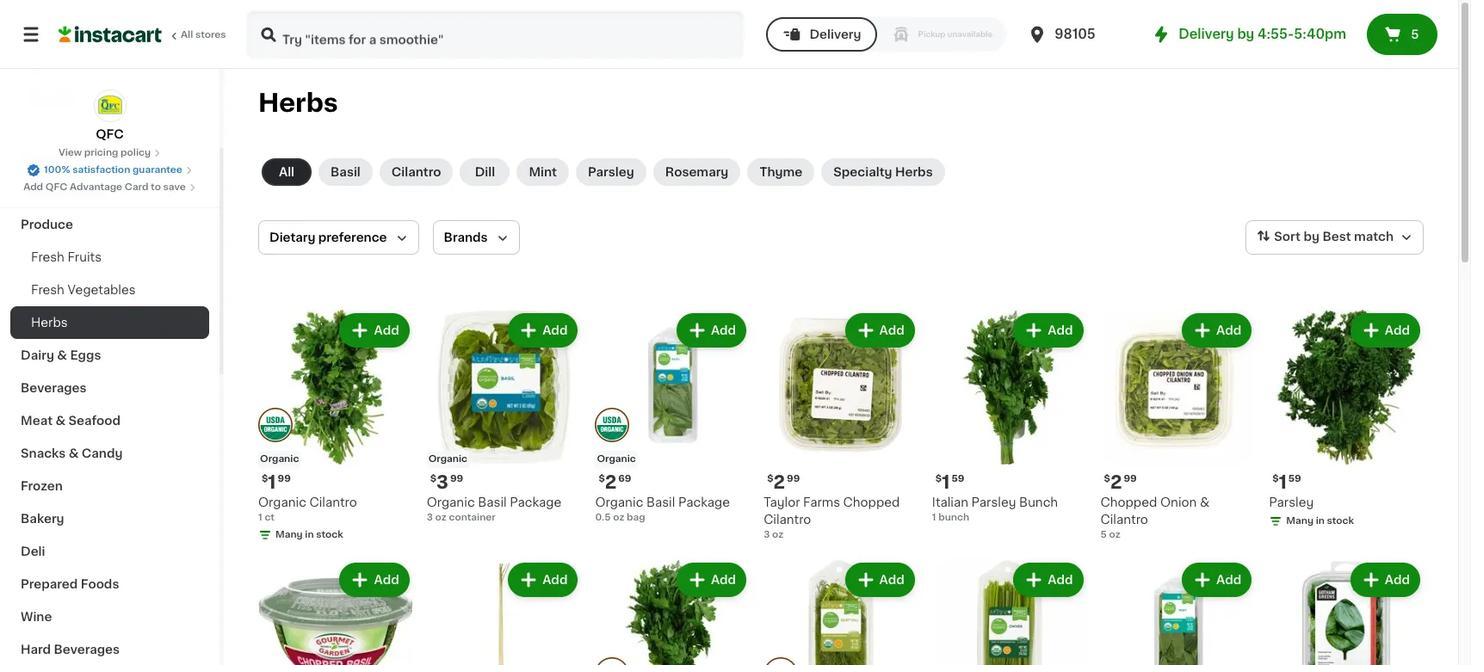 Task type: vqa. For each thing, say whether or not it's contained in the screenshot.


Task type: locate. For each thing, give the bounding box(es) containing it.
qfc up view pricing policy "link" at the left of the page
[[96, 128, 124, 140]]

taylor farms chopped cilantro 3 oz
[[764, 497, 900, 540]]

99 inside $ 3 99
[[450, 474, 463, 484]]

100%
[[44, 165, 70, 175]]

0 vertical spatial 3
[[437, 473, 449, 491]]

wine
[[21, 611, 52, 623]]

3 99 from the left
[[450, 474, 463, 484]]

1 horizontal spatial stock
[[1327, 516, 1354, 526]]

& right onion
[[1200, 497, 1210, 509]]

0 horizontal spatial all
[[181, 30, 193, 40]]

1 $ 2 99 from the left
[[767, 473, 800, 491]]

farms
[[803, 497, 840, 509]]

package
[[510, 497, 562, 509], [678, 497, 730, 509]]

2 up taylor on the bottom
[[774, 473, 785, 491]]

1 horizontal spatial by
[[1304, 231, 1320, 243]]

$ 3 99
[[430, 473, 463, 491]]

1 horizontal spatial parsley
[[972, 497, 1016, 509]]

italian
[[932, 497, 969, 509]]

0 horizontal spatial many in stock
[[276, 530, 343, 540]]

again
[[87, 58, 121, 70]]

1 horizontal spatial $ 1 59
[[1273, 473, 1302, 491]]

2 left 69
[[605, 473, 617, 491]]

0 horizontal spatial by
[[1238, 28, 1255, 40]]

1 vertical spatial many in stock
[[276, 530, 343, 540]]

& left candy
[[69, 448, 79, 460]]

by inside field
[[1304, 231, 1320, 243]]

1 vertical spatial herbs
[[895, 166, 933, 178]]

all for all
[[279, 166, 295, 178]]

0 vertical spatial all
[[181, 30, 193, 40]]

None search field
[[246, 10, 744, 59]]

1 vertical spatial in
[[305, 530, 314, 540]]

oz inside chopped onion & cilantro 5 oz
[[1109, 530, 1121, 540]]

herbs
[[258, 90, 338, 115], [895, 166, 933, 178], [31, 317, 68, 329]]

1 59 from the left
[[952, 474, 965, 484]]

1 horizontal spatial 59
[[1289, 474, 1302, 484]]

herbs link
[[10, 307, 209, 339]]

99 inside $ 1 99
[[278, 474, 291, 484]]

by
[[1238, 28, 1255, 40], [1304, 231, 1320, 243]]

delivery inside button
[[810, 28, 861, 40]]

0 horizontal spatial basil
[[331, 166, 361, 178]]

0 vertical spatial by
[[1238, 28, 1255, 40]]

& inside 'dairy & eggs' link
[[57, 350, 67, 362]]

add qfc advantage card to save
[[23, 183, 186, 192]]

2 vertical spatial 3
[[764, 530, 770, 540]]

meat
[[21, 415, 53, 427]]

fresh vegetables link
[[10, 274, 209, 307]]

package inside organic basil package 3 oz container
[[510, 497, 562, 509]]

product group
[[258, 310, 413, 546], [427, 310, 582, 525], [595, 310, 750, 525], [764, 310, 919, 542], [932, 310, 1087, 525], [1101, 310, 1256, 542], [1269, 310, 1424, 532], [258, 559, 413, 666], [427, 559, 582, 666], [595, 559, 750, 666], [764, 559, 919, 666], [932, 559, 1087, 666], [1101, 559, 1256, 666], [1269, 559, 1424, 666]]

0 horizontal spatial 3
[[427, 513, 433, 522]]

99 for taylor farms chopped cilantro
[[787, 474, 800, 484]]

0 horizontal spatial in
[[305, 530, 314, 540]]

$ 2 99 for chopped
[[1104, 473, 1137, 491]]

fresh down produce
[[31, 251, 64, 263]]

beverages link
[[10, 372, 209, 405]]

1 horizontal spatial 5
[[1411, 28, 1419, 40]]

snacks & candy link
[[10, 437, 209, 470]]

1 horizontal spatial 2
[[774, 473, 785, 491]]

oz inside taylor farms chopped cilantro 3 oz
[[772, 530, 784, 540]]

0 horizontal spatial many
[[276, 530, 303, 540]]

2 $ 2 99 from the left
[[1104, 473, 1137, 491]]

$ for taylor farms chopped cilantro 3 oz
[[767, 474, 774, 484]]

3 down $ 3 99
[[427, 513, 433, 522]]

3 inside organic basil package 3 oz container
[[427, 513, 433, 522]]

0 vertical spatial 5
[[1411, 28, 1419, 40]]

99 up container
[[450, 474, 463, 484]]

all left basil link
[[279, 166, 295, 178]]

1 horizontal spatial many
[[1287, 516, 1314, 526]]

satisfaction
[[72, 165, 130, 175]]

$ 1 59
[[936, 473, 965, 491], [1273, 473, 1302, 491]]

herbs up "dairy & eggs"
[[31, 317, 68, 329]]

3
[[437, 473, 449, 491], [427, 513, 433, 522], [764, 530, 770, 540]]

qfc
[[96, 128, 124, 140], [45, 183, 67, 192]]

all left stores on the top
[[181, 30, 193, 40]]

$ inside $ 3 99
[[430, 474, 437, 484]]

0 horizontal spatial 2
[[605, 473, 617, 491]]

ct
[[265, 513, 275, 522]]

1 fresh from the top
[[31, 251, 64, 263]]

1 for organic cilantro
[[268, 473, 276, 491]]

1 inside italian parsley bunch 1 bunch
[[932, 513, 936, 522]]

prepared foods
[[21, 579, 119, 591]]

$ 1 59 for parsley
[[1273, 473, 1302, 491]]

$ for organic basil package 0.5 oz bag
[[599, 474, 605, 484]]

2 package from the left
[[678, 497, 730, 509]]

fresh for fresh vegetables
[[31, 284, 64, 296]]

delivery by 4:55-5:40pm link
[[1151, 24, 1347, 45]]

5
[[1411, 28, 1419, 40], [1101, 530, 1107, 540]]

beverages down wine link
[[54, 644, 120, 656]]

5 inside chopped onion & cilantro 5 oz
[[1101, 530, 1107, 540]]

bunch
[[1019, 497, 1058, 509]]

100% satisfaction guarantee
[[44, 165, 182, 175]]

1 horizontal spatial basil
[[478, 497, 507, 509]]

prepared foods link
[[10, 568, 209, 601]]

2 horizontal spatial 2
[[1111, 473, 1122, 491]]

1 package from the left
[[510, 497, 562, 509]]

dill link
[[460, 158, 510, 186]]

organic up ct
[[258, 497, 306, 509]]

1 horizontal spatial delivery
[[1179, 28, 1234, 40]]

advantage
[[70, 183, 122, 192]]

0 horizontal spatial chopped
[[843, 497, 900, 509]]

2 horizontal spatial 3
[[764, 530, 770, 540]]

99 for organic cilantro
[[278, 474, 291, 484]]

chopped right farms
[[843, 497, 900, 509]]

1 vertical spatial all
[[279, 166, 295, 178]]

specialty herbs
[[834, 166, 933, 178]]

0 vertical spatial in
[[1316, 516, 1325, 526]]

wine link
[[10, 601, 209, 634]]

deli
[[21, 546, 45, 558]]

2 fresh from the top
[[31, 284, 64, 296]]

$ for chopped onion & cilantro 5 oz
[[1104, 474, 1111, 484]]

0 vertical spatial herbs
[[258, 90, 338, 115]]

package inside organic basil package 0.5 oz bag
[[678, 497, 730, 509]]

0 horizontal spatial package
[[510, 497, 562, 509]]

99 up organic cilantro 1 ct
[[278, 474, 291, 484]]

brands
[[444, 232, 488, 244]]

all for all stores
[[181, 30, 193, 40]]

dietary preference button
[[258, 220, 419, 255]]

0 vertical spatial fresh
[[31, 251, 64, 263]]

organic inside organic basil package 0.5 oz bag
[[595, 497, 643, 509]]

thanksgiving
[[21, 186, 103, 198]]

0 horizontal spatial 5
[[1101, 530, 1107, 540]]

herbs up all link
[[258, 90, 338, 115]]

mint
[[529, 166, 557, 178]]

& right meat
[[55, 415, 66, 427]]

59
[[952, 474, 965, 484], [1289, 474, 1302, 484]]

organic cilantro 1 ct
[[258, 497, 357, 522]]

1 2 from the left
[[774, 473, 785, 491]]

chopped inside taylor farms chopped cilantro 3 oz
[[843, 497, 900, 509]]

2 chopped from the left
[[1101, 497, 1157, 509]]

1 vertical spatial qfc
[[45, 183, 67, 192]]

basil for 3
[[478, 497, 507, 509]]

stock
[[1327, 516, 1354, 526], [316, 530, 343, 540]]

beverages down "dairy & eggs"
[[21, 382, 87, 394]]

1 vertical spatial by
[[1304, 231, 1320, 243]]

all stores
[[181, 30, 226, 40]]

herbs right specialty
[[895, 166, 933, 178]]

$
[[262, 474, 268, 484], [767, 474, 774, 484], [430, 474, 437, 484], [599, 474, 605, 484], [936, 474, 942, 484], [1104, 474, 1111, 484], [1273, 474, 1279, 484]]

container
[[449, 513, 496, 522]]

chopped onion & cilantro 5 oz
[[1101, 497, 1210, 540]]

1 horizontal spatial package
[[678, 497, 730, 509]]

fresh
[[31, 251, 64, 263], [31, 284, 64, 296]]

$ 2 99 for taylor
[[767, 473, 800, 491]]

foods
[[81, 579, 119, 591]]

6 $ from the left
[[1104, 474, 1111, 484]]

& inside meat & seafood "link"
[[55, 415, 66, 427]]

1 chopped from the left
[[843, 497, 900, 509]]

3 down taylor on the bottom
[[764, 530, 770, 540]]

0 vertical spatial beverages
[[21, 382, 87, 394]]

organic down $ 2 69 at bottom left
[[595, 497, 643, 509]]

produce link
[[10, 208, 209, 241]]

2 2 from the left
[[605, 473, 617, 491]]

0 horizontal spatial $ 2 99
[[767, 473, 800, 491]]

sort by
[[1274, 231, 1320, 243]]

2 horizontal spatial basil
[[646, 497, 675, 509]]

2 horizontal spatial herbs
[[895, 166, 933, 178]]

specialty herbs link
[[822, 158, 945, 186]]

delivery for delivery by 4:55-5:40pm
[[1179, 28, 1234, 40]]

by left 4:55-
[[1238, 28, 1255, 40]]

best match
[[1323, 231, 1394, 243]]

guarantee
[[133, 165, 182, 175]]

cilantro inside taylor farms chopped cilantro 3 oz
[[764, 514, 811, 526]]

qfc down 100% in the top of the page
[[45, 183, 67, 192]]

&
[[57, 350, 67, 362], [55, 415, 66, 427], [69, 448, 79, 460], [1200, 497, 1210, 509]]

99 up taylor on the bottom
[[787, 474, 800, 484]]

2 $ from the left
[[767, 474, 774, 484]]

snacks & candy
[[21, 448, 123, 460]]

1 horizontal spatial all
[[279, 166, 295, 178]]

4 99 from the left
[[1124, 474, 1137, 484]]

2 horizontal spatial parsley
[[1269, 497, 1314, 509]]

organic inside organic cilantro 1 ct
[[258, 497, 306, 509]]

buy it again link
[[10, 46, 209, 81]]

1 vertical spatial fresh
[[31, 284, 64, 296]]

0 horizontal spatial 59
[[952, 474, 965, 484]]

organic
[[260, 454, 299, 464], [429, 454, 468, 464], [597, 454, 636, 464], [258, 497, 306, 509], [427, 497, 475, 509], [595, 497, 643, 509]]

2 99 from the left
[[787, 474, 800, 484]]

1 horizontal spatial $ 2 99
[[1104, 473, 1137, 491]]

add qfc advantage card to save link
[[23, 181, 196, 195]]

& inside snacks & candy link
[[69, 448, 79, 460]]

package for 2
[[678, 497, 730, 509]]

parsley
[[588, 166, 634, 178], [972, 497, 1016, 509], [1269, 497, 1314, 509]]

2 for taylor farms chopped cilantro
[[774, 473, 785, 491]]

0 vertical spatial many
[[1287, 516, 1314, 526]]

1 99 from the left
[[278, 474, 291, 484]]

3 up organic basil package 3 oz container
[[437, 473, 449, 491]]

0.5
[[595, 513, 611, 522]]

deli link
[[10, 536, 209, 568]]

$ 2 99 up taylor on the bottom
[[767, 473, 800, 491]]

1 $ 1 59 from the left
[[936, 473, 965, 491]]

buy it again
[[48, 58, 121, 70]]

basil inside organic basil package 3 oz container
[[478, 497, 507, 509]]

1 vertical spatial 3
[[427, 513, 433, 522]]

dairy & eggs link
[[10, 339, 209, 372]]

thyme link
[[748, 158, 815, 186]]

cilantro
[[392, 166, 441, 178], [309, 497, 357, 509], [764, 514, 811, 526], [1101, 514, 1148, 526]]

& left 'eggs'
[[57, 350, 67, 362]]

fresh fruits link
[[10, 241, 209, 274]]

delivery
[[1179, 28, 1234, 40], [810, 28, 861, 40]]

dietary
[[269, 232, 315, 244]]

3 $ from the left
[[430, 474, 437, 484]]

many
[[1287, 516, 1314, 526], [276, 530, 303, 540]]

rosemary link
[[653, 158, 741, 186]]

bakery
[[21, 513, 64, 525]]

1 $ from the left
[[262, 474, 268, 484]]

& for snacks
[[69, 448, 79, 460]]

3 2 from the left
[[1111, 473, 1122, 491]]

0 horizontal spatial $ 1 59
[[936, 473, 965, 491]]

basil for 2
[[646, 497, 675, 509]]

by right sort
[[1304, 231, 1320, 243]]

2 vertical spatial herbs
[[31, 317, 68, 329]]

& for dairy
[[57, 350, 67, 362]]

$ for organic basil package 3 oz container
[[430, 474, 437, 484]]

item badge image
[[258, 408, 293, 443], [595, 408, 630, 443], [764, 658, 798, 666], [595, 658, 630, 666]]

99 up chopped onion & cilantro 5 oz
[[1124, 474, 1137, 484]]

fresh down 'fresh fruits'
[[31, 284, 64, 296]]

beverages
[[21, 382, 87, 394], [54, 644, 120, 656]]

view pricing policy link
[[58, 146, 161, 160]]

1 horizontal spatial herbs
[[258, 90, 338, 115]]

all
[[181, 30, 193, 40], [279, 166, 295, 178]]

4 $ from the left
[[599, 474, 605, 484]]

0 horizontal spatial stock
[[316, 530, 343, 540]]

1 vertical spatial many
[[276, 530, 303, 540]]

chopped left onion
[[1101, 497, 1157, 509]]

2 $ 1 59 from the left
[[1273, 473, 1302, 491]]

1 vertical spatial 5
[[1101, 530, 1107, 540]]

1 horizontal spatial qfc
[[96, 128, 124, 140]]

2 59 from the left
[[1289, 474, 1302, 484]]

0 horizontal spatial herbs
[[31, 317, 68, 329]]

0 vertical spatial many in stock
[[1287, 516, 1354, 526]]

delivery for delivery
[[810, 28, 861, 40]]

$ 2 69
[[599, 473, 631, 491]]

basil inside organic basil package 0.5 oz bag
[[646, 497, 675, 509]]

99
[[278, 474, 291, 484], [787, 474, 800, 484], [450, 474, 463, 484], [1124, 474, 1137, 484]]

1 horizontal spatial chopped
[[1101, 497, 1157, 509]]

5 $ from the left
[[936, 474, 942, 484]]

$ 2 99 up chopped onion & cilantro 5 oz
[[1104, 473, 1137, 491]]

100% satisfaction guarantee button
[[27, 160, 193, 177]]

2 up chopped onion & cilantro 5 oz
[[1111, 473, 1122, 491]]

0 horizontal spatial delivery
[[810, 28, 861, 40]]

$ inside $ 2 69
[[599, 474, 605, 484]]

organic down $ 3 99
[[427, 497, 475, 509]]

cilantro inside chopped onion & cilantro 5 oz
[[1101, 514, 1148, 526]]



Task type: describe. For each thing, give the bounding box(es) containing it.
0 vertical spatial qfc
[[96, 128, 124, 140]]

7 $ from the left
[[1273, 474, 1279, 484]]

snacks
[[21, 448, 66, 460]]

fresh fruits
[[31, 251, 102, 263]]

hard
[[21, 644, 51, 656]]

lists
[[48, 92, 78, 104]]

view pricing policy
[[58, 148, 151, 158]]

2 for chopped onion & cilantro
[[1111, 473, 1122, 491]]

best
[[1323, 231, 1351, 243]]

2 for organic basil package
[[605, 473, 617, 491]]

organic up 69
[[597, 454, 636, 464]]

organic basil package 3 oz container
[[427, 497, 562, 522]]

fruits
[[68, 251, 102, 263]]

0 horizontal spatial qfc
[[45, 183, 67, 192]]

buy
[[48, 58, 73, 70]]

meat & seafood
[[21, 415, 121, 427]]

eggs
[[70, 350, 101, 362]]

service type group
[[767, 17, 1007, 52]]

1 horizontal spatial in
[[1316, 516, 1325, 526]]

qfc logo image
[[93, 90, 126, 122]]

lists link
[[10, 81, 209, 115]]

hard beverages link
[[10, 634, 209, 666]]

1 vertical spatial beverages
[[54, 644, 120, 656]]

$ 1 59 for italian parsley bunch
[[936, 473, 965, 491]]

by for sort
[[1304, 231, 1320, 243]]

sort
[[1274, 231, 1301, 243]]

cilantro inside organic cilantro 1 ct
[[309, 497, 357, 509]]

3 inside taylor farms chopped cilantro 3 oz
[[764, 530, 770, 540]]

dairy
[[21, 350, 54, 362]]

thyme
[[760, 166, 803, 178]]

meat & seafood link
[[10, 405, 209, 437]]

1 vertical spatial stock
[[316, 530, 343, 540]]

oz inside organic basil package 0.5 oz bag
[[613, 513, 625, 522]]

instacart logo image
[[59, 24, 162, 45]]

1 inside organic cilantro 1 ct
[[258, 513, 262, 522]]

mint link
[[517, 158, 569, 186]]

taylor
[[764, 497, 800, 509]]

fresh for fresh fruits
[[31, 251, 64, 263]]

thanksgiving link
[[10, 176, 209, 208]]

qfc link
[[93, 90, 126, 143]]

organic inside organic basil package 3 oz container
[[427, 497, 475, 509]]

& inside chopped onion & cilantro 5 oz
[[1200, 497, 1210, 509]]

Search field
[[248, 12, 743, 57]]

99 for organic basil package
[[450, 474, 463, 484]]

parsley link
[[576, 158, 646, 186]]

98105 button
[[1027, 10, 1131, 59]]

hard beverages
[[21, 644, 120, 656]]

by for delivery
[[1238, 28, 1255, 40]]

recipes link
[[10, 143, 209, 176]]

99 for chopped onion & cilantro
[[1124, 474, 1137, 484]]

specialty
[[834, 166, 892, 178]]

organic up $ 1 99
[[260, 454, 299, 464]]

seafood
[[68, 415, 121, 427]]

product group containing 3
[[427, 310, 582, 525]]

1 horizontal spatial 3
[[437, 473, 449, 491]]

rosemary
[[665, 166, 729, 178]]

1 horizontal spatial many in stock
[[1287, 516, 1354, 526]]

dairy & eggs
[[21, 350, 101, 362]]

5 button
[[1367, 14, 1438, 55]]

chopped inside chopped onion & cilantro 5 oz
[[1101, 497, 1157, 509]]

basil link
[[319, 158, 373, 186]]

fresh vegetables
[[31, 284, 136, 296]]

bunch
[[939, 513, 970, 522]]

Best match Sort by field
[[1246, 220, 1424, 255]]

package for 3
[[510, 497, 562, 509]]

onion
[[1160, 497, 1197, 509]]

59 for italian parsley bunch
[[952, 474, 965, 484]]

pricing
[[84, 148, 118, 158]]

0 horizontal spatial parsley
[[588, 166, 634, 178]]

bakery link
[[10, 503, 209, 536]]

0 vertical spatial stock
[[1327, 516, 1354, 526]]

card
[[125, 183, 148, 192]]

$ 1 99
[[262, 473, 291, 491]]

dill
[[475, 166, 495, 178]]

98105
[[1055, 28, 1096, 40]]

$ for italian parsley bunch 1 bunch
[[936, 474, 942, 484]]

all link
[[262, 158, 312, 186]]

policy
[[121, 148, 151, 158]]

stores
[[195, 30, 226, 40]]

to
[[151, 183, 161, 192]]

cilantro link
[[380, 158, 453, 186]]

preference
[[318, 232, 387, 244]]

brands button
[[433, 220, 520, 255]]

match
[[1354, 231, 1394, 243]]

italian parsley bunch 1 bunch
[[932, 497, 1058, 522]]

4:55-
[[1258, 28, 1294, 40]]

organic up $ 3 99
[[429, 454, 468, 464]]

prepared
[[21, 579, 78, 591]]

save
[[163, 183, 186, 192]]

dietary preference
[[269, 232, 387, 244]]

59 for parsley
[[1289, 474, 1302, 484]]

1 for parsley
[[1279, 473, 1287, 491]]

69
[[618, 474, 631, 484]]

it
[[76, 58, 84, 70]]

$ inside $ 1 99
[[262, 474, 268, 484]]

all stores link
[[59, 10, 227, 59]]

oz inside organic basil package 3 oz container
[[435, 513, 447, 522]]

5 inside button
[[1411, 28, 1419, 40]]

produce
[[21, 219, 73, 231]]

& for meat
[[55, 415, 66, 427]]

5:40pm
[[1294, 28, 1347, 40]]

frozen link
[[10, 470, 209, 503]]

1 for italian parsley bunch
[[942, 473, 950, 491]]

parsley inside italian parsley bunch 1 bunch
[[972, 497, 1016, 509]]

bag
[[627, 513, 645, 522]]



